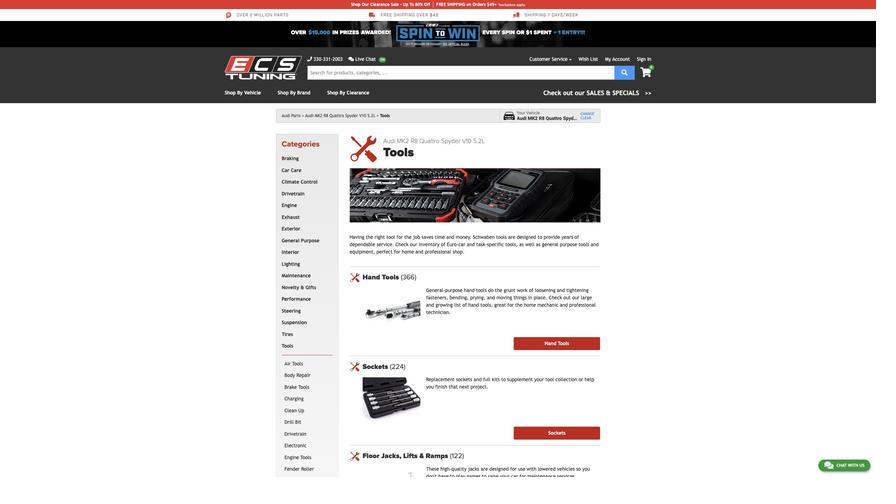 Task type: locate. For each thing, give the bounding box(es) containing it.
hand
[[464, 287, 475, 293], [468, 302, 479, 308]]

live
[[355, 56, 364, 62]]

1 vertical spatial hand
[[545, 341, 557, 346]]

0 vertical spatial over
[[237, 13, 249, 18]]

1
[[558, 29, 561, 36]]

1 vertical spatial vehicle
[[527, 110, 540, 115]]

by down the ecs tuning image
[[237, 90, 243, 96]]

for left job
[[397, 234, 403, 240]]

moving
[[497, 295, 512, 300]]

2 vertical spatial for
[[508, 302, 514, 308]]

our down tightening
[[572, 295, 580, 300]]

1 vertical spatial sockets
[[548, 430, 566, 436]]

2 vertical spatial tools
[[476, 287, 487, 293]]

0 vertical spatial drivetrain link
[[280, 188, 331, 200]]

1 horizontal spatial v10
[[462, 137, 472, 145]]

engine link
[[280, 200, 331, 212]]

spyder inside 'your vehicle audi mk2 r8 quattro spyder v10 5.2l'
[[563, 115, 578, 121]]

hand tools thumbnail image image
[[363, 288, 421, 332]]

audi for audi parts
[[282, 113, 290, 118]]

1 vertical spatial our
[[572, 295, 580, 300]]

off
[[424, 2, 430, 7]]

no
[[406, 43, 411, 46]]

audi for audi mk2 r8 quattro spyder v10 5.2l
[[305, 113, 314, 118]]

in right things
[[528, 295, 532, 300]]

euro-
[[447, 242, 459, 247]]

purpose up bending,
[[445, 287, 463, 293]]

floor jacks, lifts & ramps thumbnail image image
[[363, 467, 421, 477]]

quattro for audi mk2 r8 quattro spyder v10 5.2l tools
[[420, 137, 440, 145]]

general
[[542, 242, 559, 247]]

1 vertical spatial home
[[524, 302, 536, 308]]

1 horizontal spatial spyder
[[441, 137, 461, 145]]

hand up the prying,
[[464, 287, 475, 293]]

2 by from the left
[[290, 90, 296, 96]]

sockets for the bottommost sockets link
[[548, 430, 566, 436]]

bending,
[[450, 295, 469, 300]]

shop our clearance sale - up to 80% off link
[[351, 1, 434, 8]]

professional
[[425, 249, 451, 255], [569, 302, 596, 308]]

charging
[[285, 396, 304, 402]]

official
[[448, 43, 460, 46]]

hand down the prying,
[[468, 302, 479, 308]]

shop for shop by brand
[[278, 90, 289, 96]]

0 vertical spatial check
[[396, 242, 409, 247]]

interior link
[[280, 247, 331, 258]]

0 horizontal spatial check
[[396, 242, 409, 247]]

1 vertical spatial tool
[[546, 377, 554, 382]]

& left gifts
[[301, 285, 304, 290]]

1 vertical spatial up
[[298, 408, 304, 413]]

1 vertical spatial tools
[[579, 242, 589, 247]]

Search text field
[[307, 66, 615, 80]]

hand tools link
[[363, 273, 600, 282], [514, 337, 600, 350]]

chat left 'with'
[[837, 463, 847, 468]]

0 vertical spatial professional
[[425, 249, 451, 255]]

as left well
[[519, 242, 524, 247]]

for down moving
[[508, 302, 514, 308]]

supplement
[[507, 377, 533, 382]]

0 horizontal spatial sockets
[[363, 363, 390, 371]]

drivetrain up electronic
[[285, 431, 306, 437]]

drivetrain inside "tools subcategories" element
[[285, 431, 306, 437]]

drivetrain down climate
[[282, 191, 305, 197]]

by left brand
[[290, 90, 296, 96]]

mk2 for audi mk2 r8 quattro spyder v10 5.2l
[[315, 113, 322, 118]]

& right lifts
[[420, 452, 424, 460]]

place.
[[534, 295, 548, 300]]

tools inside general-purpose hand tools do the grunt work of loosening and tightening fasteners, bending, prying, and moving things in place. check out our large and growing list of hand tools, great for the home mechanic and professional technician.
[[476, 287, 487, 293]]

for inside general-purpose hand tools do the grunt work of loosening and tightening fasteners, bending, prying, and moving things in place. check out our large and growing list of hand tools, great for the home mechanic and professional technician.
[[508, 302, 514, 308]]

& inside "category navigation" element
[[301, 285, 304, 290]]

of
[[575, 234, 579, 240], [441, 242, 446, 247], [529, 287, 534, 293], [463, 302, 467, 308]]

exhaust
[[282, 214, 300, 220]]

check inside having the right tool for the job saves time and money. schwaben tools are designed to provide years of dependable service. check our inventory of euro-car and task-specific tools, as well as general purpose tools and equipment, perfect for home and professional shop.
[[396, 242, 409, 247]]

drivetrain link down the bit
[[283, 428, 331, 440]]

tools, down the prying,
[[481, 302, 493, 308]]

r8 inside audi mk2 r8 quattro spyder v10 5.2l tools
[[411, 137, 418, 145]]

=
[[554, 29, 557, 36]]

0 vertical spatial home
[[402, 249, 414, 255]]

1 horizontal spatial tool
[[546, 377, 554, 382]]

car care
[[282, 168, 301, 173]]

phone image
[[307, 57, 312, 62]]

engine tools
[[285, 455, 311, 460]]

suspension link
[[280, 317, 331, 329]]

0 horizontal spatial home
[[402, 249, 414, 255]]

quattro inside 'your vehicle audi mk2 r8 quattro spyder v10 5.2l'
[[546, 115, 562, 121]]

0 horizontal spatial mk2
[[315, 113, 322, 118]]

or left help
[[579, 377, 583, 382]]

1 horizontal spatial home
[[524, 302, 536, 308]]

tools, inside general-purpose hand tools do the grunt work of loosening and tightening fasteners, bending, prying, and moving things in place. check out our large and growing list of hand tools, great for the home mechanic and professional technician.
[[481, 302, 493, 308]]

or left $1 on the right top of the page
[[517, 29, 525, 36]]

shop by brand
[[278, 90, 311, 96]]

0 horizontal spatial v10
[[359, 113, 366, 118]]

sales
[[587, 89, 604, 97]]

as
[[519, 242, 524, 247], [536, 242, 541, 247]]

having
[[350, 234, 364, 240]]

quattro
[[330, 113, 344, 118], [546, 115, 562, 121], [420, 137, 440, 145]]

1 vertical spatial clearance
[[347, 90, 369, 96]]

1 horizontal spatial professional
[[569, 302, 596, 308]]

clearance up free
[[370, 2, 390, 7]]

ship
[[447, 2, 456, 7]]

by for clearance
[[340, 90, 345, 96]]

3 by from the left
[[340, 90, 345, 96]]

years
[[562, 234, 573, 240]]

up right the clean
[[298, 408, 304, 413]]

0 horizontal spatial vehicle
[[244, 90, 261, 96]]

1 vertical spatial in
[[528, 295, 532, 300]]

sockets thumbnail image image
[[363, 378, 421, 421]]

2 horizontal spatial r8
[[539, 115, 545, 121]]

by for vehicle
[[237, 90, 243, 96]]

professional inside general-purpose hand tools do the grunt work of loosening and tightening fasteners, bending, prying, and moving things in place. check out our large and growing list of hand tools, great for the home mechanic and professional technician.
[[569, 302, 596, 308]]

1 vertical spatial purpose
[[445, 287, 463, 293]]

our down job
[[410, 242, 417, 247]]

electronic link
[[283, 440, 331, 452]]

see
[[443, 43, 448, 46]]

1 horizontal spatial or
[[579, 377, 583, 382]]

1 horizontal spatial &
[[420, 452, 424, 460]]

audi inside audi mk2 r8 quattro spyder v10 5.2l tools
[[383, 137, 395, 145]]

0 horizontal spatial up
[[298, 408, 304, 413]]

shop.
[[453, 249, 465, 255]]

2 horizontal spatial v10
[[579, 115, 588, 121]]

comments image left chat with us
[[825, 461, 834, 469]]

0 vertical spatial for
[[397, 234, 403, 240]]

0 horizontal spatial comments image
[[349, 57, 354, 62]]

to left provide
[[538, 234, 542, 240]]

shop for shop by clearance
[[327, 90, 338, 96]]

1 horizontal spatial our
[[572, 295, 580, 300]]

5.2l
[[367, 113, 375, 118], [589, 115, 599, 121], [473, 137, 485, 145]]

live chat
[[355, 56, 376, 62]]

0 horizontal spatial spyder
[[345, 113, 358, 118]]

2 horizontal spatial &
[[606, 89, 611, 97]]

1 vertical spatial over
[[291, 29, 306, 36]]

replacement
[[426, 377, 455, 382]]

ping
[[456, 2, 465, 7]]

1 horizontal spatial tools
[[496, 234, 507, 240]]

tools, inside having the right tool for the job saves time and money. schwaben tools are designed to provide years of dependable service. check our inventory of euro-car and task-specific tools, as well as general purpose tools and equipment, perfect for home and professional shop.
[[506, 242, 518, 247]]

spent
[[534, 29, 552, 36]]

performance link
[[280, 294, 331, 305]]

5.2l for audi mk2 r8 quattro spyder v10 5.2l
[[367, 113, 375, 118]]

spyder
[[345, 113, 358, 118], [563, 115, 578, 121], [441, 137, 461, 145]]

2
[[250, 13, 253, 18]]

0 horizontal spatial quattro
[[330, 113, 344, 118]]

hand tools for hand tools link to the bottom
[[545, 341, 569, 346]]

1 vertical spatial engine
[[285, 455, 299, 460]]

engine tools link
[[283, 452, 331, 464]]

home down things
[[524, 302, 536, 308]]

schwaben
[[473, 234, 495, 240]]

0 vertical spatial clearance
[[370, 2, 390, 7]]

0 horizontal spatial hand tools
[[363, 273, 401, 282]]

2 vertical spatial &
[[420, 452, 424, 460]]

over 2 million parts
[[237, 13, 289, 18]]

0 vertical spatial hand tools link
[[363, 273, 600, 282]]

1 horizontal spatial comments image
[[825, 461, 834, 469]]

that
[[449, 384, 458, 390]]

1 horizontal spatial up
[[403, 2, 408, 7]]

quattro inside audi mk2 r8 quattro spyder v10 5.2l tools
[[420, 137, 440, 145]]

comments image inside live chat link
[[349, 57, 354, 62]]

hand tools
[[363, 273, 401, 282], [545, 341, 569, 346]]

r8 for audi mk2 r8 quattro spyder v10 5.2l
[[324, 113, 328, 118]]

or inside replacement sockets and full kits to supplement your tool collection or help you finish that next project.
[[579, 377, 583, 382]]

things
[[514, 295, 527, 300]]

80%
[[415, 2, 423, 7]]

1 horizontal spatial sockets
[[548, 430, 566, 436]]

1 horizontal spatial clearance
[[370, 2, 390, 7]]

0 vertical spatial sockets
[[363, 363, 390, 371]]

tools, down are
[[506, 242, 518, 247]]

sockets
[[363, 363, 390, 371], [548, 430, 566, 436]]

up inside "tools subcategories" element
[[298, 408, 304, 413]]

professional inside having the right tool for the job saves time and money. schwaben tools are designed to provide years of dependable service. check our inventory of euro-car and task-specific tools, as well as general purpose tools and equipment, perfect for home and professional shop.
[[425, 249, 451, 255]]

and
[[446, 234, 454, 240], [467, 242, 475, 247], [591, 242, 599, 247], [416, 249, 424, 255], [557, 287, 565, 293], [487, 295, 495, 300], [426, 302, 434, 308], [560, 302, 568, 308], [474, 377, 482, 382]]

our inside general-purpose hand tools do the grunt work of loosening and tightening fasteners, bending, prying, and moving things in place. check out our large and growing list of hand tools, great for the home mechanic and professional technician.
[[572, 295, 580, 300]]

with
[[848, 463, 859, 468]]

the up dependable
[[366, 234, 373, 240]]

0 horizontal spatial &
[[301, 285, 304, 290]]

chat right live
[[366, 56, 376, 62]]

comments image for live
[[349, 57, 354, 62]]

prying,
[[470, 295, 486, 300]]

sockets
[[456, 377, 472, 382]]

0 horizontal spatial tools,
[[481, 302, 493, 308]]

entry!!!
[[562, 29, 585, 36]]

1 horizontal spatial to
[[538, 234, 542, 240]]

comments image
[[349, 57, 354, 62], [825, 461, 834, 469]]

purpose down years
[[560, 242, 577, 247]]

330-331-2003 link
[[307, 56, 343, 63]]

1 horizontal spatial tools,
[[506, 242, 518, 247]]

large
[[581, 295, 592, 300]]

check up mechanic
[[549, 295, 562, 300]]

tools banner image image
[[350, 169, 601, 222]]

0 vertical spatial purpose
[[560, 242, 577, 247]]

our inside having the right tool for the job saves time and money. schwaben tools are designed to provide years of dependable service. check our inventory of euro-car and task-specific tools, as well as general purpose tools and equipment, perfect for home and professional shop.
[[410, 242, 417, 247]]

tools up the prying,
[[476, 287, 487, 293]]

the
[[366, 234, 373, 240], [404, 234, 412, 240], [495, 287, 502, 293], [515, 302, 523, 308]]

your vehicle audi mk2 r8 quattro spyder v10 5.2l
[[517, 110, 599, 121]]

1 vertical spatial tools,
[[481, 302, 493, 308]]

1 vertical spatial drivetrain
[[285, 431, 306, 437]]

1 horizontal spatial in
[[528, 295, 532, 300]]

over left 2
[[237, 13, 249, 18]]

by up audi mk2 r8 quattro spyder v10 5.2l link on the top
[[340, 90, 345, 96]]

& for sales
[[606, 89, 611, 97]]

spin
[[502, 29, 515, 36]]

2 horizontal spatial quattro
[[546, 115, 562, 121]]

spyder inside audi mk2 r8 quattro spyder v10 5.2l tools
[[441, 137, 461, 145]]

tool right your
[[546, 377, 554, 382]]

0 vertical spatial to
[[538, 234, 542, 240]]

tools
[[496, 234, 507, 240], [579, 242, 589, 247], [476, 287, 487, 293]]

steering link
[[280, 305, 331, 317]]

5.2l inside audi mk2 r8 quattro spyder v10 5.2l tools
[[473, 137, 485, 145]]

of right work
[[529, 287, 534, 293]]

0 horizontal spatial purpose
[[445, 287, 463, 293]]

engine up exhaust
[[282, 203, 297, 208]]

0 horizontal spatial professional
[[425, 249, 451, 255]]

1 vertical spatial professional
[[569, 302, 596, 308]]

clearance up audi mk2 r8 quattro spyder v10 5.2l link on the top
[[347, 90, 369, 96]]

0 horizontal spatial r8
[[324, 113, 328, 118]]

drivetrain link down control
[[280, 188, 331, 200]]

professional down inventory
[[425, 249, 451, 255]]

2 horizontal spatial mk2
[[528, 115, 538, 121]]

for right perfect
[[394, 249, 401, 255]]

tools up specific
[[496, 234, 507, 240]]

1 vertical spatial or
[[579, 377, 583, 382]]

tools right general
[[579, 242, 589, 247]]

vehicle right your
[[527, 110, 540, 115]]

audi for audi mk2 r8 quattro spyder v10 5.2l tools
[[383, 137, 395, 145]]

engine up "fender"
[[285, 455, 299, 460]]

purpose inside general-purpose hand tools do the grunt work of loosening and tightening fasteners, bending, prying, and moving things in place. check out our large and growing list of hand tools, great for the home mechanic and professional technician.
[[445, 287, 463, 293]]

ecs tuning 'spin to win' contest logo image
[[397, 24, 480, 41]]

r8 for audi mk2 r8 quattro spyder v10 5.2l tools
[[411, 137, 418, 145]]

0 horizontal spatial to
[[501, 377, 506, 382]]

clean
[[285, 408, 297, 413]]

in inside general-purpose hand tools do the grunt work of loosening and tightening fasteners, bending, prying, and moving things in place. check out our large and growing list of hand tools, great for the home mechanic and professional technician.
[[528, 295, 532, 300]]

vehicle inside 'your vehicle audi mk2 r8 quattro spyder v10 5.2l'
[[527, 110, 540, 115]]

0 horizontal spatial tools
[[476, 287, 487, 293]]

in left prizes
[[332, 29, 338, 36]]

equipment,
[[350, 249, 375, 255]]

1 vertical spatial drivetrain link
[[283, 428, 331, 440]]

sign in link
[[637, 56, 652, 62]]

0 horizontal spatial tool
[[387, 234, 395, 240]]

v10 inside 'your vehicle audi mk2 r8 quattro spyder v10 5.2l'
[[579, 115, 588, 121]]

drivetrain link
[[280, 188, 331, 200], [283, 428, 331, 440]]

1 horizontal spatial quattro
[[420, 137, 440, 145]]

audi inside 'your vehicle audi mk2 r8 quattro spyder v10 5.2l'
[[517, 115, 527, 121]]

of down time
[[441, 242, 446, 247]]

2 as from the left
[[536, 242, 541, 247]]

to inside replacement sockets and full kits to supplement your tool collection or help you finish that next project.
[[501, 377, 506, 382]]

0 vertical spatial hand tools
[[363, 273, 401, 282]]

r8
[[324, 113, 328, 118], [539, 115, 545, 121], [411, 137, 418, 145]]

over inside over 2 million parts link
[[237, 13, 249, 18]]

1 horizontal spatial hand tools
[[545, 341, 569, 346]]

& right sales
[[606, 89, 611, 97]]

0 vertical spatial comments image
[[349, 57, 354, 62]]

mk2 inside 'your vehicle audi mk2 r8 quattro spyder v10 5.2l'
[[528, 115, 538, 121]]

search image
[[622, 69, 628, 75]]

0 horizontal spatial our
[[410, 242, 417, 247]]

check inside general-purpose hand tools do the grunt work of loosening and tightening fasteners, bending, prying, and moving things in place. check out our large and growing list of hand tools, great for the home mechanic and professional technician.
[[549, 295, 562, 300]]

hand for the top hand tools link
[[363, 273, 380, 282]]

tools link
[[280, 340, 331, 352]]

car care link
[[280, 165, 331, 176]]

0 vertical spatial tools,
[[506, 242, 518, 247]]

shipping
[[525, 13, 546, 18]]

car
[[459, 242, 466, 247]]

over for over $15,000 in prizes
[[291, 29, 306, 36]]

v10 inside audi mk2 r8 quattro spyder v10 5.2l tools
[[462, 137, 472, 145]]

0 vertical spatial or
[[517, 29, 525, 36]]

interior
[[282, 250, 299, 255]]

$49
[[430, 13, 439, 18]]

home down job
[[402, 249, 414, 255]]

shop by clearance
[[327, 90, 369, 96]]

1 horizontal spatial vehicle
[[527, 110, 540, 115]]

free ship ping on orders $49+ *exclusions apply
[[436, 2, 525, 7]]

0 vertical spatial engine
[[282, 203, 297, 208]]

1 vertical spatial to
[[501, 377, 506, 382]]

1 horizontal spatial r8
[[411, 137, 418, 145]]

brake tools link
[[283, 382, 331, 393]]

1 by from the left
[[237, 90, 243, 96]]

floor jacks, lifts & ramps
[[363, 452, 450, 460]]

0 horizontal spatial as
[[519, 242, 524, 247]]

up right -
[[403, 2, 408, 7]]

as right well
[[536, 242, 541, 247]]

rules
[[461, 43, 469, 46]]

0 horizontal spatial over
[[237, 13, 249, 18]]

vehicle down the ecs tuning image
[[244, 90, 261, 96]]

0 horizontal spatial clearance
[[347, 90, 369, 96]]

home inside general-purpose hand tools do the grunt work of loosening and tightening fasteners, bending, prying, and moving things in place. check out our large and growing list of hand tools, great for the home mechanic and professional technician.
[[524, 302, 536, 308]]

tool up service.
[[387, 234, 395, 240]]

mk2 inside audi mk2 r8 quattro spyder v10 5.2l tools
[[397, 137, 409, 145]]

clear link
[[581, 116, 595, 120]]

shop by vehicle
[[225, 90, 261, 96]]

comments image left live
[[349, 57, 354, 62]]

comments image inside chat with us link
[[825, 461, 834, 469]]

braking link
[[280, 153, 331, 165]]

chat with us
[[837, 463, 865, 468]]

tool
[[387, 234, 395, 240], [546, 377, 554, 382]]

1 horizontal spatial hand
[[545, 341, 557, 346]]

professional down large
[[569, 302, 596, 308]]

2 horizontal spatial 5.2l
[[589, 115, 599, 121]]

check right service.
[[396, 242, 409, 247]]

2 horizontal spatial spyder
[[563, 115, 578, 121]]

every
[[483, 29, 501, 36]]

engine inside engine tools link
[[285, 455, 299, 460]]

engine for engine
[[282, 203, 297, 208]]

audi parts link
[[282, 113, 304, 118]]

days/week
[[552, 13, 579, 18]]

to right kits
[[501, 377, 506, 382]]

1 vertical spatial &
[[301, 285, 304, 290]]

0 horizontal spatial chat
[[366, 56, 376, 62]]

over left $15,000
[[291, 29, 306, 36]]



Task type: vqa. For each thing, say whether or not it's contained in the screenshot.
the left Sockets
yes



Task type: describe. For each thing, give the bounding box(es) containing it.
spyder for audi mk2 r8 quattro spyder v10 5.2l
[[345, 113, 358, 118]]

air tools link
[[283, 358, 331, 370]]

r8 inside 'your vehicle audi mk2 r8 quattro spyder v10 5.2l'
[[539, 115, 545, 121]]

climate control link
[[280, 176, 331, 188]]

clearance for by
[[347, 90, 369, 96]]

live chat link
[[349, 56, 386, 63]]

0 vertical spatial drivetrain
[[282, 191, 305, 197]]

drill bit link
[[283, 417, 331, 428]]

comments image for chat
[[825, 461, 834, 469]]

mk2 for audi mk2 r8 quattro spyder v10 5.2l tools
[[397, 137, 409, 145]]

air tools
[[285, 361, 303, 367]]

shopping cart image
[[641, 68, 652, 77]]

customer service button
[[530, 56, 572, 63]]

million
[[254, 13, 273, 18]]

climate control
[[282, 179, 318, 185]]

lighting link
[[280, 258, 331, 270]]

exterior link
[[280, 223, 331, 235]]

us
[[860, 463, 865, 468]]

maintenance link
[[280, 270, 331, 282]]

and inside replacement sockets and full kits to supplement your tool collection or help you finish that next project.
[[474, 377, 482, 382]]

service.
[[377, 242, 394, 247]]

collection
[[556, 377, 577, 382]]

purpose
[[301, 238, 319, 243]]

free
[[436, 2, 446, 7]]

our for check
[[410, 242, 417, 247]]

do
[[488, 287, 494, 293]]

1 vertical spatial hand tools link
[[514, 337, 600, 350]]

bit
[[295, 420, 301, 425]]

general-purpose hand tools do the grunt work of loosening and tightening fasteners, bending, prying, and moving things in place. check out our large and growing list of hand tools, great for the home mechanic and professional technician.
[[426, 287, 596, 315]]

out
[[564, 295, 571, 300]]

audi mk2 r8 quattro spyder v10 5.2l
[[305, 113, 375, 118]]

suspension
[[282, 320, 307, 325]]

2003
[[333, 56, 343, 62]]

5.2l inside 'your vehicle audi mk2 r8 quattro spyder v10 5.2l'
[[589, 115, 599, 121]]

our
[[362, 2, 369, 7]]

every spin or $1 spent = 1 entry!!!
[[483, 29, 585, 36]]

0 vertical spatial up
[[403, 2, 408, 7]]

0
[[651, 65, 653, 69]]

shop by brand link
[[278, 90, 311, 96]]

0 horizontal spatial in
[[332, 29, 338, 36]]

1 vertical spatial hand
[[468, 302, 479, 308]]

change link
[[581, 112, 595, 116]]

kits
[[492, 377, 500, 382]]

of right years
[[575, 234, 579, 240]]

purchase
[[411, 43, 426, 46]]

audi mk2 r8 quattro spyder v10 5.2l link
[[305, 113, 379, 118]]

work
[[517, 287, 528, 293]]

ecs tuning image
[[225, 56, 302, 79]]

project.
[[471, 384, 489, 390]]

over $15,000 in prizes
[[291, 29, 359, 36]]

v10 for audi mk2 r8 quattro spyder v10 5.2l tools
[[462, 137, 472, 145]]

jacks,
[[381, 452, 402, 460]]

1 vertical spatial chat
[[837, 463, 847, 468]]

shop for shop by vehicle
[[225, 90, 236, 96]]

1 as from the left
[[519, 242, 524, 247]]

1 vertical spatial sockets link
[[514, 427, 600, 440]]

0 vertical spatial sockets link
[[363, 363, 600, 371]]

331-
[[323, 56, 333, 62]]

full
[[483, 377, 491, 382]]

my account
[[605, 56, 630, 62]]

parts
[[291, 113, 301, 118]]

tires
[[282, 332, 293, 337]]

330-
[[314, 56, 323, 62]]

clear
[[581, 116, 591, 120]]

job
[[413, 234, 420, 240]]

fender
[[285, 466, 300, 472]]

category navigation element
[[276, 134, 339, 477]]

loosening
[[535, 287, 556, 293]]

2 horizontal spatial tools
[[579, 242, 589, 247]]

home inside having the right tool for the job saves time and money. schwaben tools are designed to provide years of dependable service. check our inventory of euro-car and task-specific tools, as well as general purpose tools and equipment, perfect for home and professional shop.
[[402, 249, 414, 255]]

air
[[285, 361, 291, 367]]

hand for hand tools link to the bottom
[[545, 341, 557, 346]]

list
[[454, 302, 461, 308]]

0 vertical spatial tools
[[496, 234, 507, 240]]

list
[[590, 56, 598, 62]]

sockets for sockets link to the top
[[363, 363, 390, 371]]

hand tools for the top hand tools link
[[363, 273, 401, 282]]

purpose inside having the right tool for the job saves time and money. schwaben tools are designed to provide years of dependable service. check our inventory of euro-car and task-specific tools, as well as general purpose tools and equipment, perfect for home and professional shop.
[[560, 242, 577, 247]]

to inside having the right tool for the job saves time and money. schwaben tools are designed to provide years of dependable service. check our inventory of euro-car and task-specific tools, as well as general purpose tools and equipment, perfect for home and professional shop.
[[538, 234, 542, 240]]

tools subcategories element
[[282, 355, 333, 477]]

fasteners,
[[426, 295, 448, 300]]

the left job
[[404, 234, 412, 240]]

general
[[282, 238, 300, 243]]

v10 for audi mk2 r8 quattro spyder v10 5.2l
[[359, 113, 366, 118]]

the down things
[[515, 302, 523, 308]]

parts
[[274, 13, 289, 18]]

audi parts
[[282, 113, 301, 118]]

clearance for our
[[370, 2, 390, 7]]

quattro for audi mk2 r8 quattro spyder v10 5.2l
[[330, 113, 344, 118]]

designed
[[517, 234, 536, 240]]

spyder for audi mk2 r8 quattro spyder v10 5.2l tools
[[441, 137, 461, 145]]

tools inside audi mk2 r8 quattro spyder v10 5.2l tools
[[383, 145, 414, 160]]

shipping 7 days/week link
[[513, 12, 579, 18]]

steering
[[282, 308, 301, 314]]

0 link
[[635, 65, 654, 78]]

our for out
[[572, 295, 580, 300]]

clean up link
[[283, 405, 331, 417]]

service
[[552, 56, 568, 62]]

drill
[[285, 420, 294, 425]]

over for over 2 million parts
[[237, 13, 249, 18]]

lifts
[[403, 452, 418, 460]]

tightening
[[567, 287, 589, 293]]

*exclusions
[[498, 3, 516, 6]]

0 vertical spatial hand
[[464, 287, 475, 293]]

free shipping over $49
[[381, 13, 439, 18]]

by for brand
[[290, 90, 296, 96]]

repair
[[297, 373, 311, 378]]

over 2 million parts link
[[225, 12, 289, 18]]

0 horizontal spatial or
[[517, 29, 525, 36]]

fender roller
[[285, 466, 314, 472]]

shop for shop our clearance sale - up to 80% off
[[351, 2, 361, 7]]

tires link
[[280, 329, 331, 340]]

of right list
[[463, 302, 467, 308]]

5.2l for audi mk2 r8 quattro spyder v10 5.2l tools
[[473, 137, 485, 145]]

tool inside replacement sockets and full kits to supplement your tool collection or help you finish that next project.
[[546, 377, 554, 382]]

growing
[[436, 302, 453, 308]]

novelty & gifts
[[282, 285, 316, 290]]

wish list link
[[579, 56, 598, 62]]

& for novelty
[[301, 285, 304, 290]]

1 vertical spatial for
[[394, 249, 401, 255]]

in
[[648, 56, 652, 62]]

exterior
[[282, 226, 300, 232]]

time
[[435, 234, 445, 240]]

change
[[581, 112, 595, 116]]

are
[[508, 234, 516, 240]]

ramps
[[426, 452, 448, 460]]

audi mk2 r8 quattro spyder v10 5.2l tools
[[383, 137, 485, 160]]

sales & specials link
[[544, 88, 652, 98]]

saves
[[422, 234, 433, 240]]

the right do
[[495, 287, 502, 293]]

tool inside having the right tool for the job saves time and money. schwaben tools are designed to provide years of dependable service. check our inventory of euro-car and task-specific tools, as well as general purpose tools and equipment, perfect for home and professional shop.
[[387, 234, 395, 240]]

engine for engine tools
[[285, 455, 299, 460]]



